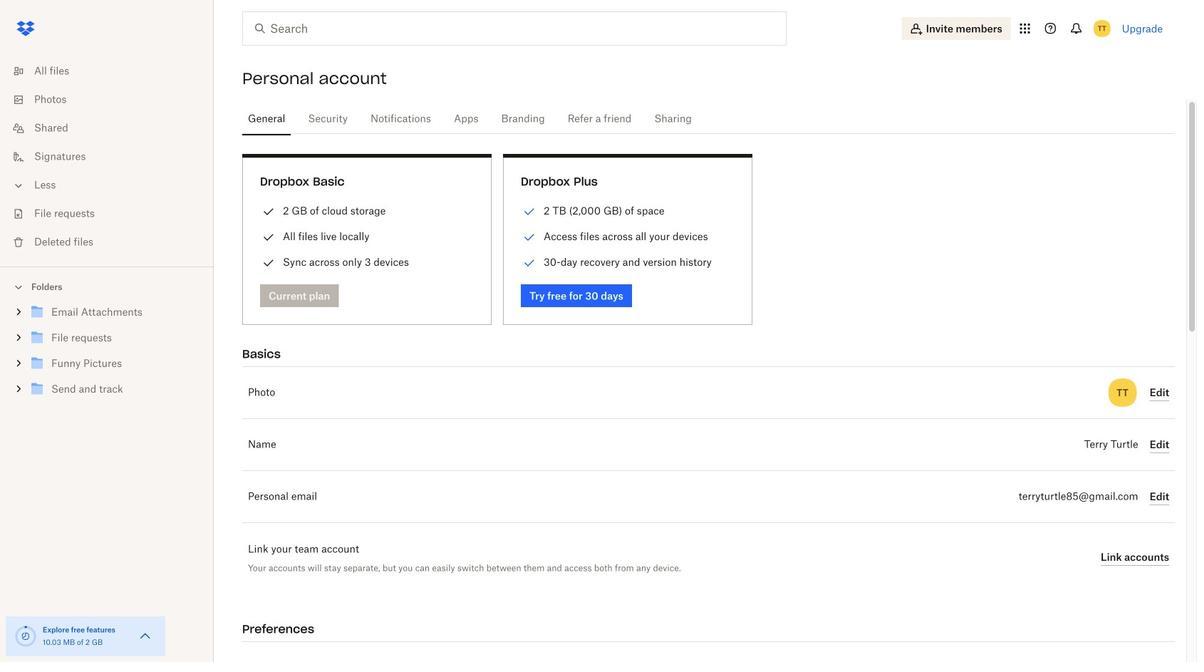 Task type: vqa. For each thing, say whether or not it's contained in the screenshot.
the bottom the files
no



Task type: locate. For each thing, give the bounding box(es) containing it.
tab list
[[242, 100, 1176, 136]]

less image
[[11, 179, 26, 193]]

3 recommended image from the top
[[521, 255, 538, 272]]

2 vertical spatial recommended image
[[521, 255, 538, 272]]

list
[[0, 48, 214, 267]]

group
[[0, 297, 214, 413]]

1 vertical spatial recommended image
[[521, 229, 538, 246]]

recommended image
[[521, 203, 538, 220], [521, 229, 538, 246], [521, 255, 538, 272]]

0 vertical spatial recommended image
[[521, 203, 538, 220]]



Task type: describe. For each thing, give the bounding box(es) containing it.
1 recommended image from the top
[[521, 203, 538, 220]]

quota usage progress bar
[[14, 625, 37, 648]]

2 recommended image from the top
[[521, 229, 538, 246]]

Search text field
[[270, 20, 757, 37]]

dropbox image
[[11, 14, 40, 43]]

quota usage image
[[14, 625, 37, 648]]



